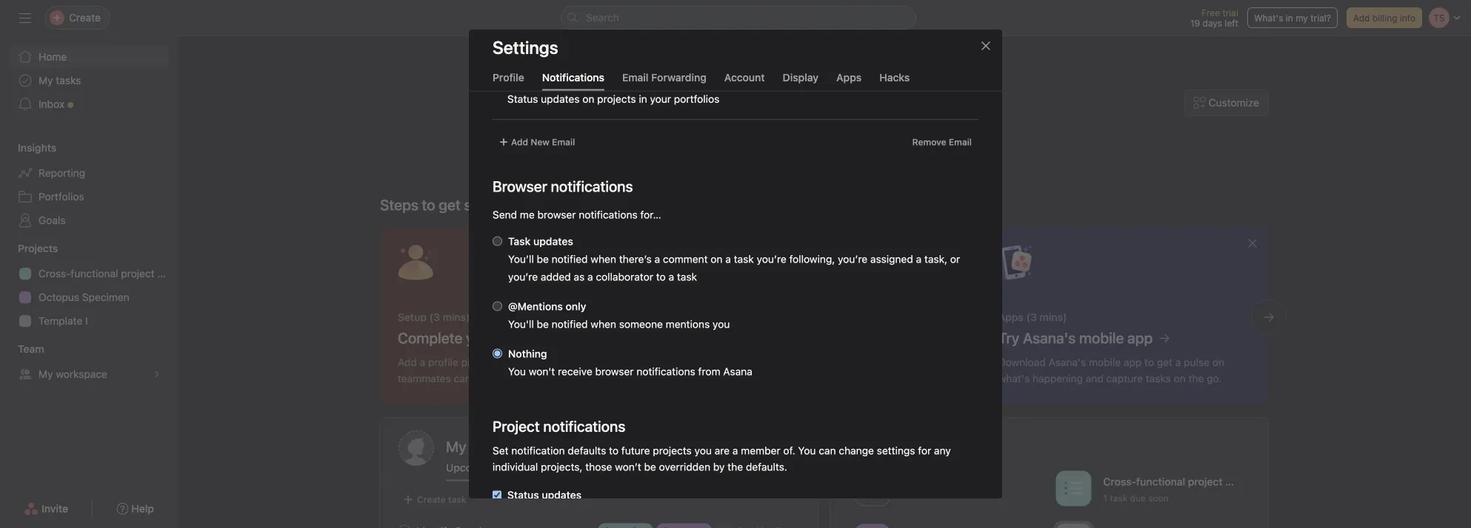 Task type: vqa. For each thing, say whether or not it's contained in the screenshot.
"Cancel" button
no



Task type: locate. For each thing, give the bounding box(es) containing it.
projects inside set notification defaults to future projects you are a member of. you can change settings for any individual projects, those won't be overridden by the defaults.
[[653, 446, 692, 458]]

cross-
[[39, 268, 71, 280], [1103, 476, 1136, 488]]

my inside global element
[[39, 74, 53, 87]]

browser right receive
[[595, 366, 634, 379]]

what's in my trial?
[[1254, 13, 1331, 23]]

0 horizontal spatial project
[[121, 268, 155, 280]]

status for status updates on projects in your portfolios
[[507, 93, 538, 106]]

1 horizontal spatial in
[[1286, 13, 1293, 23]]

1 horizontal spatial projects
[[653, 446, 692, 458]]

octopus specimen link
[[9, 286, 169, 310]]

get started
[[439, 196, 512, 214]]

you'll
[[508, 254, 534, 266]]

1 vertical spatial when
[[591, 319, 616, 331]]

0 vertical spatial on
[[582, 93, 594, 106]]

2 notified from the top
[[552, 319, 588, 331]]

1 horizontal spatial email
[[622, 71, 649, 83]]

overdue
[[514, 462, 556, 474]]

be inside the @mentions only you'll be notified when someone mentions you
[[537, 319, 549, 331]]

projects down goals
[[18, 243, 58, 255]]

projects,
[[541, 462, 583, 474]]

when inside the @mentions only you'll be notified when someone mentions you
[[591, 319, 616, 331]]

2 status from the top
[[507, 490, 539, 502]]

1 vertical spatial you
[[695, 446, 712, 458]]

team
[[18, 343, 44, 356]]

0 vertical spatial you
[[508, 366, 526, 379]]

send
[[493, 209, 517, 222]]

my down team
[[39, 369, 53, 381]]

notified
[[552, 254, 588, 266], [552, 319, 588, 331]]

plan for cross-functional project plan 1 task due soon
[[1225, 476, 1246, 488]]

0 vertical spatial project
[[121, 268, 155, 280]]

2 horizontal spatial to
[[656, 272, 666, 284]]

0 horizontal spatial cross-
[[39, 268, 71, 280]]

add inside button
[[511, 137, 528, 148]]

1 horizontal spatial you
[[798, 446, 816, 458]]

1 horizontal spatial add
[[1353, 13, 1370, 23]]

2 horizontal spatial email
[[949, 137, 972, 148]]

2 vertical spatial be
[[644, 462, 656, 474]]

0 vertical spatial functional
[[71, 268, 118, 280]]

be
[[537, 254, 549, 266], [537, 319, 549, 331], [644, 462, 656, 474]]

0 vertical spatial you
[[713, 319, 730, 331]]

receive
[[558, 366, 592, 379]]

when inside task updates you'll be notified when there's a comment on a task you're following, you're assigned a task, or you're added as a collaborator to a task
[[591, 254, 616, 266]]

set
[[493, 446, 509, 458]]

0 horizontal spatial projects
[[597, 93, 636, 106]]

overridden
[[659, 462, 710, 474]]

only
[[566, 301, 586, 313]]

0 vertical spatial projects
[[597, 93, 636, 106]]

projects button
[[0, 242, 58, 256]]

1 horizontal spatial projects
[[849, 437, 904, 455]]

add left new
[[511, 137, 528, 148]]

notification
[[511, 446, 565, 458]]

plan for cross-functional project plan
[[157, 268, 178, 280]]

project for cross-functional project plan
[[121, 268, 155, 280]]

1 horizontal spatial functional
[[1136, 476, 1185, 488]]

due
[[1130, 494, 1146, 504]]

1 vertical spatial functional
[[1136, 476, 1185, 488]]

reporting
[[39, 167, 85, 179]]

0 horizontal spatial to
[[422, 196, 435, 214]]

notified up 'as' on the bottom left of page
[[552, 254, 588, 266]]

my inside teams element
[[39, 369, 53, 381]]

1 vertical spatial on
[[711, 254, 723, 266]]

0 horizontal spatial you
[[695, 446, 712, 458]]

0 vertical spatial add
[[1353, 13, 1370, 23]]

1 horizontal spatial plan
[[1225, 476, 1246, 488]]

task right 1
[[1110, 494, 1128, 504]]

status down profile button
[[507, 93, 538, 106]]

to inside set notification defaults to future projects you are a member of. you can change settings for any individual projects, those won't be overridden by the defaults.
[[609, 446, 619, 458]]

a inside set notification defaults to future projects you are a member of. you can change settings for any individual projects, those won't be overridden by the defaults.
[[733, 446, 738, 458]]

be down future
[[644, 462, 656, 474]]

notified inside task updates you'll be notified when there's a comment on a task you're following, you're assigned a task, or you're added as a collaborator to a task
[[552, 254, 588, 266]]

task right create
[[448, 495, 466, 506]]

cross- inside projects "element"
[[39, 268, 71, 280]]

project inside "element"
[[121, 268, 155, 280]]

19
[[1190, 18, 1200, 28]]

to right steps
[[422, 196, 435, 214]]

functional inside projects "element"
[[71, 268, 118, 280]]

project notifications
[[493, 419, 626, 436]]

insights
[[18, 142, 57, 154]]

account
[[724, 71, 765, 83]]

1 horizontal spatial cross-
[[1103, 476, 1136, 488]]

remove email
[[912, 137, 972, 148]]

0 vertical spatial browser
[[537, 209, 576, 222]]

0 horizontal spatial on
[[582, 93, 594, 106]]

1 vertical spatial plan
[[1225, 476, 1246, 488]]

1 vertical spatial to
[[656, 272, 666, 284]]

days
[[1203, 18, 1222, 28]]

you
[[713, 319, 730, 331], [695, 446, 712, 458]]

nothing you won't receive browser notifications from asana
[[508, 349, 753, 379]]

1 notified from the top
[[552, 254, 588, 266]]

0 horizontal spatial add
[[511, 137, 528, 148]]

insights element
[[0, 135, 178, 236]]

1 horizontal spatial on
[[711, 254, 723, 266]]

0 vertical spatial plan
[[157, 268, 178, 280]]

1 vertical spatial be
[[537, 319, 549, 331]]

a right the are
[[733, 446, 738, 458]]

you left the are
[[695, 446, 712, 458]]

None radio
[[493, 237, 502, 247], [493, 302, 502, 312], [493, 350, 502, 359], [493, 237, 502, 247], [493, 302, 502, 312], [493, 350, 502, 359]]

my left 'tasks'
[[39, 74, 53, 87]]

your
[[650, 93, 671, 106]]

add billing info button
[[1347, 7, 1422, 28]]

status updates on projects in your portfolios
[[507, 93, 720, 106]]

you down nothing
[[508, 366, 526, 379]]

add inside button
[[1353, 13, 1370, 23]]

browser inside nothing you won't receive browser notifications from asana
[[595, 366, 634, 379]]

1 vertical spatial you
[[798, 446, 816, 458]]

inbox link
[[9, 93, 169, 116]]

0 vertical spatial my
[[39, 74, 53, 87]]

2 my from the top
[[39, 369, 53, 381]]

updates for you'll
[[533, 236, 573, 248]]

in left your
[[639, 93, 647, 106]]

1 vertical spatial project
[[1188, 476, 1223, 488]]

be down @mentions
[[537, 319, 549, 331]]

2 when from the top
[[591, 319, 616, 331]]

left
[[1225, 18, 1239, 28]]

morning,
[[787, 126, 875, 154]]

to up completed
[[609, 446, 619, 458]]

octopus
[[39, 292, 79, 304]]

defaults
[[568, 446, 606, 458]]

0 horizontal spatial browser
[[537, 209, 576, 222]]

notifications left 'from'
[[637, 366, 695, 379]]

task
[[734, 254, 754, 266], [677, 272, 697, 284], [1110, 494, 1128, 504], [448, 495, 466, 506]]

are
[[715, 446, 730, 458]]

project inside cross-functional project plan 1 task due soon
[[1188, 476, 1223, 488]]

apps
[[836, 71, 862, 83]]

1 horizontal spatial to
[[609, 446, 619, 458]]

0 vertical spatial notified
[[552, 254, 588, 266]]

be inside task updates you'll be notified when there's a comment on a task you're following, you're assigned a task, or you're added as a collaborator to a task
[[537, 254, 549, 266]]

1
[[1103, 494, 1108, 504]]

1 vertical spatial notified
[[552, 319, 588, 331]]

by
[[713, 462, 725, 474]]

1 vertical spatial in
[[639, 93, 647, 106]]

add profile photo image
[[399, 431, 434, 467]]

tasks
[[56, 74, 81, 87]]

nothing
[[508, 349, 547, 361]]

0 vertical spatial notifications
[[579, 209, 638, 222]]

updates down notifications button
[[541, 93, 580, 106]]

cross- inside cross-functional project plan 1 task due soon
[[1103, 476, 1136, 488]]

functional for cross-functional project plan
[[71, 268, 118, 280]]

on down notifications button
[[582, 93, 594, 106]]

trial?
[[1311, 13, 1331, 23]]

0 vertical spatial cross-
[[39, 268, 71, 280]]

template i
[[39, 315, 88, 327]]

1 status from the top
[[507, 93, 538, 106]]

0 vertical spatial when
[[591, 254, 616, 266]]

projects left your
[[597, 93, 636, 106]]

search button
[[561, 6, 916, 30]]

insights button
[[0, 141, 57, 156]]

you're
[[757, 254, 787, 266], [838, 254, 868, 266], [508, 272, 538, 284]]

when left someone
[[591, 319, 616, 331]]

new
[[531, 137, 550, 148]]

when up 'collaborator'
[[591, 254, 616, 266]]

notifications
[[579, 209, 638, 222], [637, 366, 695, 379]]

free trial 19 days left
[[1190, 7, 1239, 28]]

you're down you'll
[[508, 272, 538, 284]]

30
[[866, 108, 881, 122]]

add
[[1353, 13, 1370, 23], [511, 137, 528, 148]]

task down comment
[[677, 272, 697, 284]]

to
[[422, 196, 435, 214], [656, 272, 666, 284], [609, 446, 619, 458]]

0 horizontal spatial functional
[[71, 268, 118, 280]]

notifications button
[[542, 71, 604, 91]]

add for add billing info
[[1353, 13, 1370, 23]]

a right comment
[[725, 254, 731, 266]]

functional up soon
[[1136, 476, 1185, 488]]

be for you'll
[[537, 254, 549, 266]]

1 horizontal spatial you
[[713, 319, 730, 331]]

projects up overridden
[[653, 446, 692, 458]]

1 vertical spatial projects
[[653, 446, 692, 458]]

email inside button
[[622, 71, 649, 83]]

updates down (1)
[[542, 490, 582, 502]]

workspace
[[56, 369, 107, 381]]

cross- up 1
[[1103, 476, 1136, 488]]

you'll
[[508, 319, 534, 331]]

in left my
[[1286, 13, 1293, 23]]

0 horizontal spatial projects
[[18, 243, 58, 255]]

portfolios
[[674, 93, 720, 106]]

1 vertical spatial add
[[511, 137, 528, 148]]

add left billing at the right top of the page
[[1353, 13, 1370, 23]]

email right 'remove'
[[949, 137, 972, 148]]

2 vertical spatial to
[[609, 446, 619, 458]]

a
[[655, 254, 660, 266], [725, 254, 731, 266], [916, 254, 922, 266], [587, 272, 593, 284], [669, 272, 674, 284], [733, 446, 738, 458]]

0 vertical spatial updates
[[541, 93, 580, 106]]

upcoming
[[446, 462, 496, 474]]

remove
[[912, 137, 946, 148]]

plan
[[157, 268, 178, 280], [1225, 476, 1246, 488]]

email right new
[[552, 137, 575, 148]]

in
[[1286, 13, 1293, 23], [639, 93, 647, 106]]

cross- for cross-functional project plan 1 task due soon
[[1103, 476, 1136, 488]]

1 vertical spatial browser
[[595, 366, 634, 379]]

projects left for
[[849, 437, 904, 455]]

inbox
[[39, 98, 64, 110]]

list image
[[1065, 480, 1083, 498]]

1 vertical spatial my
[[39, 369, 53, 381]]

notified down only
[[552, 319, 588, 331]]

you right mentions on the left bottom of page
[[713, 319, 730, 331]]

my for my tasks
[[39, 74, 53, 87]]

or
[[950, 254, 960, 266]]

0 vertical spatial projects
[[18, 243, 58, 255]]

1 vertical spatial status
[[507, 490, 539, 502]]

2 vertical spatial updates
[[542, 490, 582, 502]]

status
[[507, 93, 538, 106], [507, 490, 539, 502]]

create
[[417, 495, 446, 506]]

updates right task
[[533, 236, 573, 248]]

browser
[[537, 209, 576, 222], [595, 366, 634, 379]]

1 vertical spatial projects
[[849, 437, 904, 455]]

1 vertical spatial cross-
[[1103, 476, 1136, 488]]

monday, october 30 good morning, tara
[[726, 108, 923, 154]]

project for cross-functional project plan 1 task due soon
[[1188, 476, 1223, 488]]

invite button
[[14, 496, 78, 523]]

when for there's
[[591, 254, 616, 266]]

add billing info
[[1353, 13, 1416, 23]]

0 vertical spatial be
[[537, 254, 549, 266]]

you right of.
[[798, 446, 816, 458]]

1 vertical spatial notifications
[[637, 366, 695, 379]]

functional
[[71, 268, 118, 280], [1136, 476, 1185, 488]]

plan inside projects "element"
[[157, 268, 178, 280]]

search list box
[[561, 6, 916, 30]]

1 when from the top
[[591, 254, 616, 266]]

task right comment
[[734, 254, 754, 266]]

overdue (1)
[[514, 462, 571, 474]]

functional for cross-functional project plan 1 task due soon
[[1136, 476, 1185, 488]]

add new email button
[[493, 132, 582, 153]]

functional up the octopus specimen link
[[71, 268, 118, 280]]

cross- up the octopus
[[39, 268, 71, 280]]

to down comment
[[656, 272, 666, 284]]

cross- for cross-functional project plan
[[39, 268, 71, 280]]

when for someone
[[591, 319, 616, 331]]

on right comment
[[711, 254, 723, 266]]

0 vertical spatial in
[[1286, 13, 1293, 23]]

0 vertical spatial status
[[507, 93, 538, 106]]

steps
[[380, 196, 418, 214]]

0 horizontal spatial plan
[[157, 268, 178, 280]]

any
[[934, 446, 951, 458]]

notifications left for…
[[579, 209, 638, 222]]

1 vertical spatial updates
[[533, 236, 573, 248]]

1 horizontal spatial browser
[[595, 366, 634, 379]]

email up status updates on projects in your portfolios at the left of page
[[622, 71, 649, 83]]

goals link
[[9, 209, 169, 233]]

you're left following,
[[757, 254, 787, 266]]

scroll card carousel right image
[[1263, 312, 1275, 324]]

functional inside cross-functional project plan 1 task due soon
[[1136, 476, 1185, 488]]

monday,
[[768, 108, 815, 122]]

completed button
[[589, 462, 643, 482]]

be right you'll
[[537, 254, 549, 266]]

browser down browser notifications
[[537, 209, 576, 222]]

0 horizontal spatial you
[[508, 366, 526, 379]]

teams element
[[0, 336, 178, 390]]

status right status updates checkbox
[[507, 490, 539, 502]]

plan inside cross-functional project plan 1 task due soon
[[1225, 476, 1246, 488]]

updates inside task updates you'll be notified when there's a comment on a task you're following, you're assigned a task, or you're added as a collaborator to a task
[[533, 236, 573, 248]]

for…
[[640, 209, 661, 222]]

1 horizontal spatial project
[[1188, 476, 1223, 488]]

1 my from the top
[[39, 74, 53, 87]]

notified inside the @mentions only you'll be notified when someone mentions you
[[552, 319, 588, 331]]

0 vertical spatial to
[[422, 196, 435, 214]]

you're left assigned
[[838, 254, 868, 266]]



Task type: describe. For each thing, give the bounding box(es) containing it.
soon
[[1148, 494, 1169, 504]]

settings
[[877, 446, 915, 458]]

free
[[1202, 7, 1220, 18]]

remove email button
[[906, 132, 979, 153]]

my
[[1296, 13, 1308, 23]]

be for you'll
[[537, 319, 549, 331]]

portfolios
[[39, 191, 84, 203]]

apps button
[[836, 71, 862, 91]]

Completed checkbox
[[396, 523, 413, 529]]

can
[[819, 446, 836, 458]]

steps to get started
[[380, 196, 512, 214]]

hide sidebar image
[[19, 12, 31, 24]]

assigned
[[870, 254, 913, 266]]

customize
[[1209, 97, 1259, 109]]

notified for updates
[[552, 254, 588, 266]]

defaults.
[[746, 462, 787, 474]]

cross-functional project plan 1 task due soon
[[1103, 476, 1246, 504]]

october
[[818, 108, 863, 122]]

comment
[[663, 254, 708, 266]]

0 horizontal spatial email
[[552, 137, 575, 148]]

added
[[541, 272, 571, 284]]

trial
[[1223, 7, 1239, 18]]

notified for only
[[552, 319, 588, 331]]

hacks
[[880, 71, 910, 83]]

my for my workspace
[[39, 369, 53, 381]]

for
[[918, 446, 931, 458]]

you inside the @mentions only you'll be notified when someone mentions you
[[713, 319, 730, 331]]

me
[[520, 209, 535, 222]]

@mentions
[[508, 301, 563, 313]]

task inside create task button
[[448, 495, 466, 506]]

you inside set notification defaults to future projects you are a member of. you can change settings for any individual projects, those won't be overridden by the defaults.
[[695, 446, 712, 458]]

2 horizontal spatial you're
[[838, 254, 868, 266]]

forwarding
[[651, 71, 707, 83]]

template
[[39, 315, 82, 327]]

you inside set notification defaults to future projects you are a member of. you can change settings for any individual projects, those won't be overridden by the defaults.
[[798, 446, 816, 458]]

overdue (1) button
[[514, 462, 571, 482]]

won't
[[615, 462, 641, 474]]

a down comment
[[669, 272, 674, 284]]

close image
[[980, 40, 992, 52]]

be inside set notification defaults to future projects you are a member of. you can change settings for any individual projects, those won't be overridden by the defaults.
[[644, 462, 656, 474]]

from
[[698, 366, 720, 379]]

reporting link
[[9, 161, 169, 185]]

add new email
[[511, 137, 575, 148]]

projects inside dropdown button
[[18, 243, 58, 255]]

notifications inside nothing you won't receive browser notifications from asana
[[637, 366, 695, 379]]

asana
[[723, 366, 753, 379]]

hacks button
[[880, 71, 910, 91]]

add for add new email
[[511, 137, 528, 148]]

0 horizontal spatial in
[[639, 93, 647, 106]]

projects element
[[0, 236, 178, 336]]

my workspace link
[[9, 363, 169, 387]]

on inside task updates you'll be notified when there's a comment on a task you're following, you're assigned a task, or you're added as a collaborator to a task
[[711, 254, 723, 266]]

display
[[783, 71, 819, 83]]

in inside button
[[1286, 13, 1293, 23]]

octopus specimen
[[39, 292, 129, 304]]

completed
[[589, 462, 643, 474]]

i
[[85, 315, 88, 327]]

global element
[[0, 36, 178, 125]]

to inside task updates you'll be notified when there's a comment on a task you're following, you're assigned a task, or you're added as a collaborator to a task
[[656, 272, 666, 284]]

team button
[[0, 342, 44, 357]]

a right there's
[[655, 254, 660, 266]]

tara
[[881, 126, 923, 154]]

task inside cross-functional project plan 1 task due soon
[[1110, 494, 1128, 504]]

a right 'as' on the bottom left of page
[[587, 272, 593, 284]]

completed image
[[396, 523, 413, 529]]

what's in my trial? button
[[1247, 7, 1338, 28]]

you inside nothing you won't receive browser notifications from asana
[[508, 366, 526, 379]]

profile button
[[493, 71, 524, 91]]

my tasks link
[[9, 69, 169, 93]]

won't
[[529, 366, 555, 379]]

change
[[839, 446, 874, 458]]

send me browser notifications for…
[[493, 209, 661, 222]]

member
[[741, 446, 781, 458]]

there's
[[619, 254, 652, 266]]

(1)
[[558, 462, 571, 474]]

a left task,
[[916, 254, 922, 266]]

my workspace
[[39, 369, 107, 381]]

status updates
[[507, 490, 582, 502]]

create task button
[[399, 490, 470, 511]]

as
[[574, 272, 585, 284]]

upcoming button
[[446, 462, 496, 482]]

0 horizontal spatial you're
[[508, 272, 538, 284]]

1 horizontal spatial you're
[[757, 254, 787, 266]]

what's
[[1254, 13, 1283, 23]]

profile
[[493, 71, 524, 83]]

customize button
[[1184, 90, 1269, 116]]

email forwarding button
[[622, 71, 707, 91]]

the
[[728, 462, 743, 474]]

billing
[[1373, 13, 1398, 23]]

cross-functional project plan
[[39, 268, 178, 280]]

updates for on
[[541, 93, 580, 106]]

following,
[[789, 254, 835, 266]]

account button
[[724, 71, 765, 91]]

cross-functional project plan link
[[9, 262, 178, 286]]

settings
[[493, 37, 558, 58]]

email forwarding
[[622, 71, 707, 83]]

status for status updates
[[507, 490, 539, 502]]

Status updates checkbox
[[493, 492, 502, 501]]

set notification defaults to future projects you are a member of. you can change settings for any individual projects, those won't be overridden by the defaults.
[[493, 446, 951, 474]]

template i link
[[9, 310, 169, 333]]

task,
[[924, 254, 948, 266]]

search
[[586, 11, 619, 24]]



